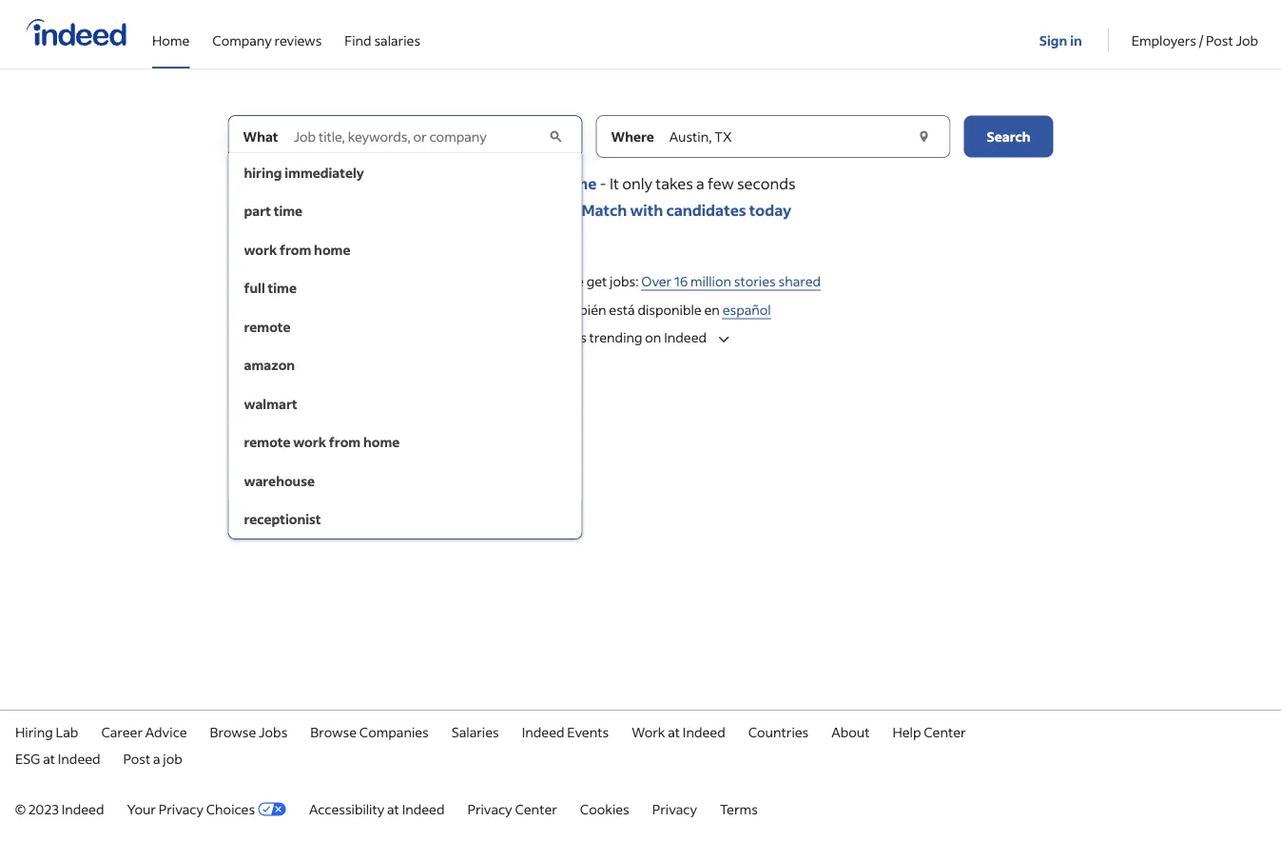 Task type: vqa. For each thing, say whether or not it's contained in the screenshot.
Apply now
no



Task type: locate. For each thing, give the bounding box(es) containing it.
indeed down disponible
[[664, 329, 707, 346]]

indeed left the helps
[[460, 273, 503, 290]]

center
[[924, 723, 966, 740], [515, 800, 557, 817]]

center left cookies 'link'
[[515, 800, 557, 817]]

accessibility at indeed
[[309, 800, 445, 817]]

1 horizontal spatial clear image
[[915, 127, 934, 146]]

at right esg
[[43, 750, 55, 767]]

work up the warehouse
[[293, 433, 326, 450]]

0 horizontal spatial at
[[43, 750, 55, 767]]

reviews
[[275, 31, 322, 49]]

remote
[[244, 318, 291, 335], [244, 433, 291, 450]]

©
[[15, 800, 26, 817]]

2 vertical spatial at
[[387, 800, 399, 817]]

privacy down help center esg at indeed at the bottom of the page
[[468, 800, 512, 817]]

home
[[314, 241, 351, 258], [363, 433, 400, 450]]

post up here
[[470, 173, 503, 193]]

0 vertical spatial from
[[280, 241, 311, 258]]

cookies link
[[580, 800, 630, 817]]

1 horizontal spatial a
[[697, 173, 705, 193]]

clear element left search
[[915, 127, 934, 146]]

1 vertical spatial remote
[[244, 433, 291, 450]]

from
[[280, 241, 311, 258], [329, 433, 361, 450]]

1 horizontal spatial work
[[293, 433, 326, 450]]

1 horizontal spatial privacy
[[468, 800, 512, 817]]

1 vertical spatial a
[[153, 750, 160, 767]]

match with candidates today link
[[582, 200, 792, 220]]

clear image up resume at the top of page
[[546, 127, 566, 146]]

clear image
[[546, 127, 566, 146], [915, 127, 934, 146]]

at right work
[[668, 723, 680, 740]]

© 2023 indeed
[[15, 800, 104, 817]]

privacy
[[159, 800, 204, 817], [468, 800, 512, 817], [652, 800, 697, 817]]

a left "few"
[[697, 173, 705, 193]]

indeed down lab
[[58, 750, 100, 767]]

post inside post your resume - it only takes a few seconds here to hire? match with candidates today
[[470, 173, 503, 193]]

time right full
[[268, 279, 297, 296]]

remote down walmart
[[244, 433, 291, 450]]

help
[[893, 723, 921, 740]]

home link
[[152, 0, 190, 65]]

center for help center esg at indeed
[[924, 723, 966, 740]]

indeed right the 2023
[[62, 800, 104, 817]]

1 remote from the top
[[244, 318, 291, 335]]

a
[[697, 173, 705, 193], [153, 750, 160, 767]]

esg at indeed link
[[15, 750, 100, 767]]

browse left jobs
[[210, 723, 256, 740]]

-
[[600, 173, 607, 193]]

terms
[[720, 800, 758, 817]]

full time
[[244, 279, 297, 296]]

1 vertical spatial time
[[268, 279, 297, 296]]

job
[[1236, 31, 1259, 49]]

privacy left the terms link
[[652, 800, 697, 817]]

1 horizontal spatial from
[[329, 433, 361, 450]]

remote up amazon at the left top of page
[[244, 318, 291, 335]]

section containing indeed helps people get jobs:
[[0, 263, 1282, 328]]

0 vertical spatial work
[[244, 241, 277, 258]]

disponible
[[638, 301, 702, 318]]

full
[[244, 279, 265, 296]]

2 privacy from the left
[[468, 800, 512, 817]]

indeed helps people get jobs: over 16 million stories shared
[[460, 273, 821, 290]]

where
[[611, 128, 654, 145]]

here
[[490, 200, 524, 220]]

main content containing post your resume
[[0, 115, 1282, 539]]

candidates
[[666, 200, 746, 220]]

1 clear element from the left
[[546, 127, 566, 146]]

0 horizontal spatial center
[[515, 800, 557, 817]]

post a job link
[[123, 750, 182, 767]]

find salaries link
[[345, 0, 421, 65]]

post down career advice
[[123, 750, 150, 767]]

esg
[[15, 750, 40, 767]]

section
[[0, 263, 1282, 328]]

privacy right your
[[159, 800, 204, 817]]

browse for browse companies
[[310, 723, 357, 740]]

2 browse from the left
[[310, 723, 357, 740]]

over
[[641, 273, 672, 290]]

indeed inside help center esg at indeed
[[58, 750, 100, 767]]

post for post a job
[[123, 750, 150, 767]]

a left job
[[153, 750, 160, 767]]

0 horizontal spatial home
[[314, 241, 351, 258]]

browse jobs link
[[210, 723, 288, 740]]

1 vertical spatial work
[[293, 433, 326, 450]]

at
[[668, 723, 680, 740], [43, 750, 55, 767], [387, 800, 399, 817]]

0 horizontal spatial work
[[244, 241, 277, 258]]

receptionist
[[244, 510, 321, 528]]

1 vertical spatial home
[[363, 433, 400, 450]]

accessibility
[[309, 800, 385, 817]]

indeed
[[460, 273, 503, 290], [510, 301, 553, 318], [664, 329, 707, 346], [522, 723, 565, 740], [683, 723, 726, 740], [58, 750, 100, 767], [62, 800, 104, 817], [402, 800, 445, 817]]

0 vertical spatial a
[[697, 173, 705, 193]]

1 vertical spatial from
[[329, 433, 361, 450]]

with
[[630, 200, 663, 220]]

time for full time
[[268, 279, 297, 296]]

indeed inside dropdown button
[[664, 329, 707, 346]]

shared
[[779, 273, 821, 290]]

3 privacy from the left
[[652, 800, 697, 817]]

clear element up resume at the top of page
[[546, 127, 566, 146]]

0 horizontal spatial clear image
[[546, 127, 566, 146]]

browse companies link
[[310, 723, 429, 740]]

at inside help center esg at indeed
[[43, 750, 55, 767]]

suggestions list box
[[228, 153, 583, 539]]

post for post your resume - it only takes a few seconds here to hire? match with candidates today
[[470, 173, 503, 193]]

main content
[[0, 115, 1282, 539]]

career advice
[[101, 723, 187, 740]]

post right /
[[1207, 31, 1234, 49]]

0 vertical spatial center
[[924, 723, 966, 740]]

terms link
[[720, 800, 758, 817]]

warehouse
[[244, 472, 315, 489]]

stories
[[734, 273, 776, 290]]

1 horizontal spatial browse
[[310, 723, 357, 740]]

time for part time
[[274, 202, 303, 219]]

2 horizontal spatial post
[[1207, 31, 1234, 49]]

what's
[[544, 329, 587, 346]]

post your resume link
[[470, 173, 597, 193]]

None search field
[[228, 115, 1054, 539]]

part
[[244, 202, 271, 219]]

indeed right work
[[683, 723, 726, 740]]

1 horizontal spatial clear element
[[915, 127, 934, 146]]

none search field containing what
[[228, 115, 1054, 539]]

remote for remote work from home
[[244, 433, 291, 450]]

2 horizontal spatial privacy
[[652, 800, 697, 817]]

remote for remote
[[244, 318, 291, 335]]

0 vertical spatial time
[[274, 202, 303, 219]]

what's trending on indeed
[[544, 329, 707, 346]]

jobs:
[[610, 273, 639, 290]]

clear image left search
[[915, 127, 934, 146]]

2 horizontal spatial at
[[668, 723, 680, 740]]

indeed events link
[[522, 723, 609, 740]]

post
[[1207, 31, 1234, 49], [470, 173, 503, 193], [123, 750, 150, 767]]

clear image for where
[[915, 127, 934, 146]]

clear element
[[546, 127, 566, 146], [915, 127, 934, 146]]

work down part
[[244, 241, 277, 258]]

it
[[610, 173, 619, 193]]

0 horizontal spatial post
[[123, 750, 150, 767]]

company reviews
[[212, 31, 322, 49]]

accessibility at indeed link
[[309, 800, 445, 817]]

16
[[675, 273, 688, 290]]

2 clear element from the left
[[915, 127, 934, 146]]

immediately
[[285, 164, 364, 181]]

0 vertical spatial post
[[1207, 31, 1234, 49]]

1 horizontal spatial center
[[924, 723, 966, 740]]

hiring lab
[[15, 723, 78, 740]]

1 clear image from the left
[[546, 127, 566, 146]]

1 vertical spatial post
[[470, 173, 503, 193]]

1 browse from the left
[[210, 723, 256, 740]]

work at indeed
[[632, 723, 726, 740]]

clear element for what
[[546, 127, 566, 146]]

what
[[243, 128, 278, 145]]

clear image for what
[[546, 127, 566, 146]]

0 horizontal spatial browse
[[210, 723, 256, 740]]

browse
[[210, 723, 256, 740], [310, 723, 357, 740]]

indeed down the helps
[[510, 301, 553, 318]]

0 horizontal spatial from
[[280, 241, 311, 258]]

1 vertical spatial center
[[515, 800, 557, 817]]

events
[[567, 723, 609, 740]]

2 clear image from the left
[[915, 127, 934, 146]]

center right help
[[924, 723, 966, 740]]

0 horizontal spatial privacy
[[159, 800, 204, 817]]

1 horizontal spatial at
[[387, 800, 399, 817]]

2 vertical spatial post
[[123, 750, 150, 767]]

0 vertical spatial at
[[668, 723, 680, 740]]

about link
[[832, 723, 870, 740]]

0 vertical spatial remote
[[244, 318, 291, 335]]

in
[[1070, 31, 1082, 49]]

time right part
[[274, 202, 303, 219]]

work
[[244, 241, 277, 258], [293, 433, 326, 450]]

center inside help center esg at indeed
[[924, 723, 966, 740]]

0 horizontal spatial clear element
[[546, 127, 566, 146]]

2 remote from the top
[[244, 433, 291, 450]]

1 horizontal spatial home
[[363, 433, 400, 450]]

at right the accessibility on the left of page
[[387, 800, 399, 817]]

browse right jobs
[[310, 723, 357, 740]]

1 horizontal spatial post
[[470, 173, 503, 193]]

find salaries
[[345, 31, 421, 49]]

match
[[582, 200, 627, 220]]

1 vertical spatial at
[[43, 750, 55, 767]]

work from home
[[244, 241, 351, 258]]



Task type: describe. For each thing, give the bounding box(es) containing it.
privacy link
[[652, 800, 697, 817]]

what's trending on indeed button
[[542, 325, 740, 351]]

browse for browse jobs
[[210, 723, 256, 740]]

walmart
[[244, 395, 297, 412]]

part time
[[244, 202, 303, 219]]

trending
[[590, 329, 643, 346]]

on
[[645, 329, 662, 346]]

cookies
[[580, 800, 630, 817]]

Where field
[[666, 116, 913, 157]]

2023
[[28, 800, 59, 817]]

privacy center link
[[468, 800, 557, 817]]

español link
[[723, 301, 771, 319]]

about
[[832, 723, 870, 740]]

at for work
[[668, 723, 680, 740]]

0 vertical spatial home
[[314, 241, 351, 258]]

post inside employers / post job link
[[1207, 31, 1234, 49]]

/
[[1200, 31, 1204, 49]]

clear element for where
[[915, 127, 934, 146]]

few
[[708, 173, 734, 193]]

countries
[[748, 723, 809, 740]]

find
[[345, 31, 372, 49]]

your privacy choices
[[127, 800, 255, 817]]

salaries
[[374, 31, 421, 49]]

privacy center
[[468, 800, 557, 817]]

hiring
[[15, 723, 53, 740]]

0 horizontal spatial a
[[153, 750, 160, 767]]

post a job
[[123, 750, 182, 767]]

help center link
[[893, 723, 966, 740]]

indeed también está disponible en español
[[510, 301, 771, 318]]

sign in link
[[1040, 1, 1085, 66]]

advice
[[145, 723, 187, 740]]

What field
[[290, 116, 545, 157]]

to
[[527, 200, 542, 220]]

hire?
[[545, 200, 579, 220]]

career advice link
[[101, 723, 187, 740]]

get
[[587, 273, 607, 290]]

amazon
[[244, 356, 295, 373]]

people
[[542, 273, 584, 290]]

countries link
[[748, 723, 809, 740]]

takes
[[656, 173, 693, 193]]

employers / post job
[[1132, 31, 1259, 49]]

your
[[506, 173, 539, 193]]

companies
[[359, 723, 429, 740]]

browse companies
[[310, 723, 429, 740]]

center for privacy center
[[515, 800, 557, 817]]

helps
[[506, 273, 539, 290]]

company reviews link
[[212, 0, 322, 65]]

hiring immediately
[[244, 164, 364, 181]]

work
[[632, 723, 665, 740]]

indeed events
[[522, 723, 609, 740]]

sign
[[1040, 31, 1068, 49]]

está
[[609, 301, 635, 318]]

post your resume - it only takes a few seconds here to hire? match with candidates today
[[470, 173, 796, 220]]

over 16 million stories shared link
[[641, 273, 821, 291]]

career
[[101, 723, 143, 740]]

work at indeed link
[[632, 723, 726, 740]]

privacy for privacy link
[[652, 800, 697, 817]]

search button
[[964, 116, 1054, 157]]

español
[[723, 301, 771, 318]]

remote work from home
[[244, 433, 400, 450]]

company
[[212, 31, 272, 49]]

your privacy choices link
[[127, 800, 286, 817]]

privacy for privacy center
[[468, 800, 512, 817]]

your
[[127, 800, 156, 817]]

jobs
[[259, 723, 288, 740]]

seconds
[[737, 173, 796, 193]]

employers / post job link
[[1132, 0, 1259, 65]]

search
[[987, 128, 1031, 145]]

hiring lab link
[[15, 723, 78, 740]]

employers
[[1132, 31, 1197, 49]]

salaries link
[[452, 723, 499, 740]]

at for accessibility
[[387, 800, 399, 817]]

hiring
[[244, 164, 282, 181]]

en
[[704, 301, 720, 318]]

choices
[[206, 800, 255, 817]]

million
[[691, 273, 732, 290]]

home
[[152, 31, 190, 49]]

browse jobs
[[210, 723, 288, 740]]

sign in
[[1040, 31, 1082, 49]]

salaries
[[452, 723, 499, 740]]

a inside post your resume - it only takes a few seconds here to hire? match with candidates today
[[697, 173, 705, 193]]

1 privacy from the left
[[159, 800, 204, 817]]

indeed right the accessibility on the left of page
[[402, 800, 445, 817]]

help center esg at indeed
[[15, 723, 966, 767]]

resume
[[542, 173, 597, 193]]

indeed left events
[[522, 723, 565, 740]]



